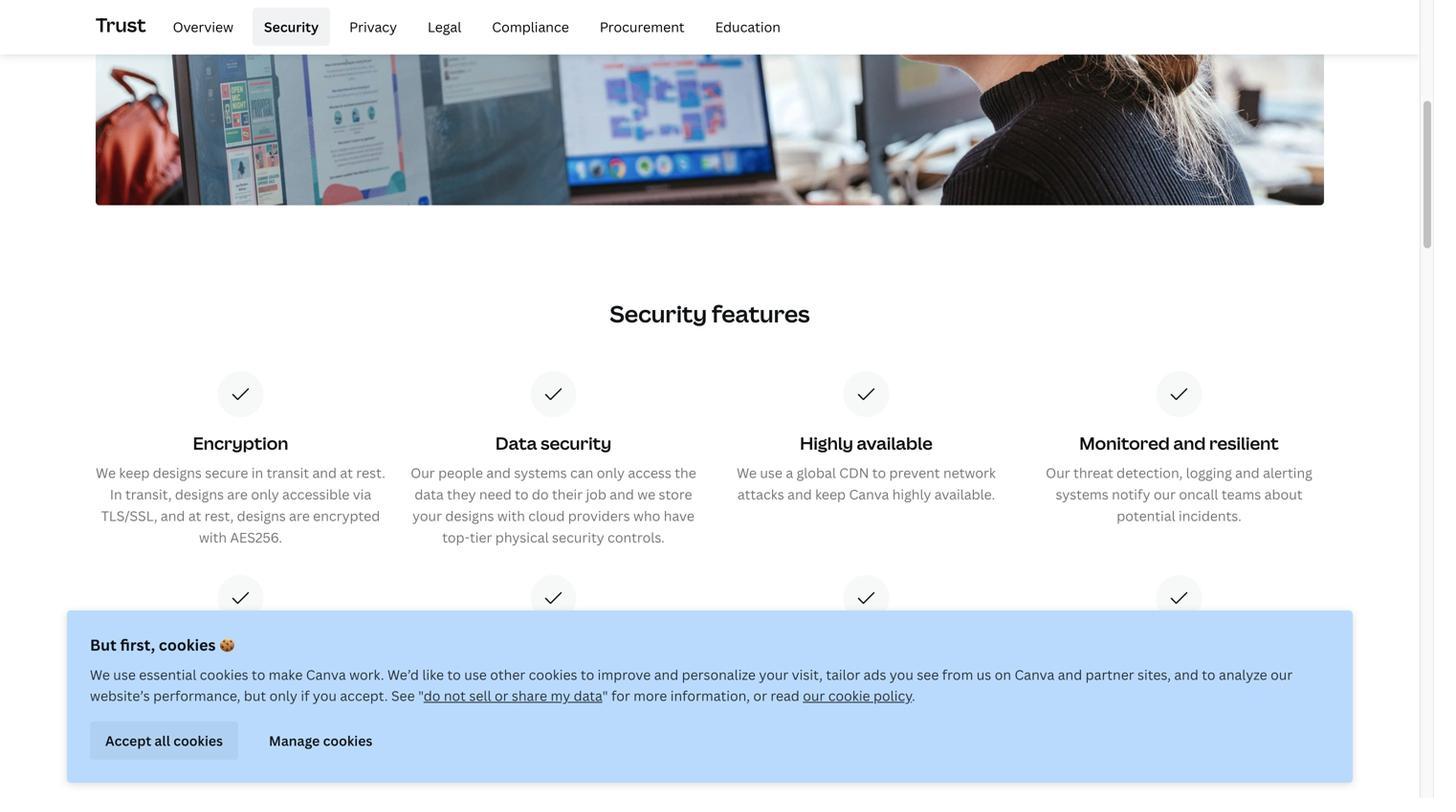 Task type: vqa. For each thing, say whether or not it's contained in the screenshot.
Visual Art (+2)
no



Task type: describe. For each thing, give the bounding box(es) containing it.
and inside we only release software after qualifying it in development and staging environments.
[[521, 689, 545, 707]]

systems inside monitored and resilient our threat detection, logging and alerting systems notify our oncall teams about potential incidents.
[[1056, 485, 1109, 504]]

in
[[110, 485, 122, 504]]

we inside we only release software after qualifying it in development and staging environments.
[[416, 668, 436, 686]]

review
[[163, 668, 206, 686]]

incidents.
[[1179, 507, 1242, 525]]

data inside data security our people and systems can only access the data they need to do their job and we store your designs with cloud providers who have top-tier physical security controls.
[[415, 485, 444, 504]]

providers
[[568, 507, 630, 525]]

work.
[[349, 666, 384, 684]]

procurement
[[600, 18, 685, 36]]

.
[[912, 687, 916, 705]]

policy
[[874, 687, 912, 705]]

do not sell or share my data " for more information, or read our cookie policy .
[[424, 687, 916, 705]]

1 vertical spatial data
[[574, 687, 603, 705]]

job
[[586, 485, 607, 504]]

roles
[[1258, 668, 1290, 686]]

and up "need"
[[487, 464, 511, 482]]

we only release software after qualifying it in development and staging environments.
[[416, 668, 691, 707]]

sso
[[805, 668, 832, 686]]

and right sites,
[[1175, 666, 1199, 684]]

keep inside highly available we use a global cdn to prevent network attacks and keep canva highly available.
[[816, 485, 846, 504]]

oncall
[[1180, 485, 1219, 504]]

trust
[[96, 11, 146, 38]]

tier
[[470, 528, 492, 546]]

transit
[[267, 464, 309, 482]]

it
[[682, 668, 691, 686]]

encryption
[[193, 431, 289, 455]]

1 vertical spatial are
[[289, 507, 310, 525]]

users
[[1053, 668, 1089, 686]]

cookie
[[829, 687, 871, 705]]

different
[[1198, 668, 1255, 686]]

we inside we provide sso and mfa options for users and enterprises to secure their accounts
[[729, 668, 749, 686]]

about
[[1265, 485, 1303, 504]]

threat
[[1074, 464, 1114, 482]]

can inside data security our people and systems can only access the data they need to do their job and we store your designs with cloud providers who have top-tier physical security controls.
[[571, 464, 594, 482]]

our down sso
[[803, 687, 825, 705]]

with inside data security our people and systems can only access the data they need to do their job and we store your designs with cloud providers who have top-tier physical security controls.
[[498, 507, 525, 525]]

monitored
[[1080, 431, 1170, 455]]

secure inside 'encryption we keep designs secure in transit and at rest. in transit, designs are only accessible via tls/ssl, and at rest, designs are encrypted with aes256.'
[[205, 464, 248, 482]]

1 vertical spatial security
[[552, 528, 605, 546]]

only inside we use essential cookies to make canva work. we'd like to use other cookies to improve and personalize your visit, tailor ads you see from us on canva and partner sites, and to analyze our website's performance, but only if you accept. see "
[[270, 687, 298, 705]]

only inside data security our people and systems can only access the data they need to do their job and we store your designs with cloud providers who have top-tier physical security controls.
[[597, 464, 625, 482]]

0 horizontal spatial do
[[424, 687, 441, 705]]

security for security features
[[610, 298, 707, 329]]

automated
[[302, 689, 373, 707]]

essential
[[139, 666, 197, 684]]

aes256.
[[230, 528, 282, 546]]

notify
[[1112, 485, 1151, 504]]

cloud
[[529, 507, 565, 525]]

see
[[391, 687, 415, 705]]

my
[[551, 687, 571, 705]]

privacy link
[[338, 8, 409, 46]]

monitored and resilient our threat detection, logging and alerting systems notify our oncall teams about potential incidents.
[[1046, 431, 1313, 525]]

use inside highly available we use a global cdn to prevent network attacks and keep canva highly available.
[[760, 464, 783, 482]]

secure development practice we peer review and test our code prior to release, including manual and automated checks for security issues.
[[107, 635, 375, 729]]

accept.
[[340, 687, 388, 705]]

0 horizontal spatial use
[[113, 666, 136, 684]]

2 " from the left
[[603, 687, 608, 705]]

teams
[[1222, 485, 1262, 504]]

to inside highly available we use a global cdn to prevent network attacks and keep canva highly available.
[[873, 464, 887, 482]]

highly
[[893, 485, 932, 504]]

us
[[977, 666, 992, 684]]

to up design in the right of the page
[[1203, 666, 1216, 684]]

peer
[[130, 668, 160, 686]]

for inside we provide sso and mfa options for users and enterprises to secure their accounts
[[947, 668, 966, 686]]

to inside data security our people and systems can only access the data they need to do their job and we store your designs with cloud providers who have top-tier physical security controls.
[[515, 485, 529, 504]]

manage cookies
[[269, 732, 373, 750]]

designs up transit,
[[153, 464, 202, 482]]

0 vertical spatial you
[[890, 666, 914, 684]]

menu bar containing overview
[[154, 8, 793, 46]]

data
[[496, 431, 537, 455]]

compliance
[[492, 18, 569, 36]]

and up accessible
[[312, 464, 337, 482]]

the
[[675, 464, 697, 482]]

release
[[471, 668, 517, 686]]

more
[[634, 687, 668, 705]]

attacks
[[738, 485, 785, 504]]

to inside secure development practice we peer review and test our code prior to release, including manual and automated checks for security issues.
[[361, 668, 375, 686]]

all
[[155, 732, 170, 750]]

physical
[[496, 528, 549, 546]]

prior
[[326, 668, 358, 686]]

assigned
[[1139, 668, 1195, 686]]

cookies up review
[[159, 635, 216, 655]]

our inside data security our people and systems can only access the data they need to do their job and we store your designs with cloud providers who have top-tier physical security controls.
[[411, 464, 435, 482]]

resilient
[[1210, 431, 1280, 455]]

canva inside highly available we use a global cdn to prevent network attacks and keep canva highly available.
[[849, 485, 890, 504]]

and down transit,
[[161, 507, 185, 525]]

on
[[995, 666, 1012, 684]]

with inside 'encryption we keep designs secure in transit and at rest. in transit, designs are only accessible via tls/ssl, and at rest, designs are encrypted with aes256.'
[[199, 528, 227, 546]]

development inside secure development practice we peer review and test our code prior to release, including manual and automated checks for security issues.
[[177, 635, 292, 659]]

improve
[[598, 666, 651, 684]]

only inside we only release software after qualifying it in development and staging environments.
[[439, 668, 467, 686]]

tls/ssl,
[[101, 507, 157, 525]]

designs up rest,
[[175, 485, 224, 504]]

enterprises
[[764, 689, 837, 707]]

first,
[[120, 635, 155, 655]]

issues.
[[282, 711, 325, 729]]

available
[[857, 431, 933, 455]]

options
[[895, 668, 944, 686]]

and left 'test'
[[209, 668, 233, 686]]

access inside data security our people and systems can only access the data they need to do their job and we store your designs with cloud providers who have top-tier physical security controls.
[[628, 464, 672, 482]]

privacy
[[350, 18, 397, 36]]

and left we
[[610, 485, 634, 504]]

if
[[301, 687, 310, 705]]

prevent
[[890, 464, 941, 482]]

security inside secure development practice we peer review and test our code prior to release, including manual and automated checks for security issues.
[[226, 711, 279, 729]]

including
[[161, 689, 221, 707]]

cookies inside 'button'
[[323, 732, 373, 750]]

performance,
[[153, 687, 241, 705]]

0 horizontal spatial you
[[313, 687, 337, 705]]

our cookie policy link
[[803, 687, 912, 705]]

features
[[712, 298, 810, 329]]

like
[[422, 666, 444, 684]]

a
[[786, 464, 794, 482]]

to up the but
[[252, 666, 265, 684]]

and up administer,
[[1058, 666, 1083, 684]]

cdn
[[840, 464, 870, 482]]

alerting
[[1264, 464, 1313, 482]]

can inside users can be assigned different roles to administer, manage, design or access content.
[[1092, 668, 1116, 686]]

designs up aes256.
[[237, 507, 286, 525]]

provide
[[752, 668, 802, 686]]

and up logging on the bottom right of the page
[[1174, 431, 1206, 455]]

available.
[[935, 485, 996, 504]]

environments.
[[598, 689, 691, 707]]

development inside we only release software after qualifying it in development and staging environments.
[[431, 689, 518, 707]]

to right like
[[448, 666, 461, 684]]



Task type: locate. For each thing, give the bounding box(es) containing it.
our inside monitored and resilient our threat detection, logging and alerting systems notify our oncall teams about potential incidents.
[[1046, 464, 1071, 482]]

1 horizontal spatial or
[[754, 687, 768, 705]]

" inside we use essential cookies to make canva work. we'd like to use other cookies to improve and personalize your visit, tailor ads you see from us on canva and partner sites, and to analyze our website's performance, but only if you accept. see "
[[418, 687, 424, 705]]

via
[[353, 485, 372, 504]]

1 horizontal spatial development
[[431, 689, 518, 707]]

designs down the they
[[445, 507, 494, 525]]

0 horizontal spatial keep
[[119, 464, 150, 482]]

with down rest,
[[199, 528, 227, 546]]

"
[[418, 687, 424, 705], [603, 687, 608, 705]]

accept all cookies
[[105, 732, 223, 750]]

with
[[498, 507, 525, 525], [199, 528, 227, 546]]

1 vertical spatial with
[[199, 528, 227, 546]]

0 horizontal spatial canva
[[306, 666, 346, 684]]

1 vertical spatial development
[[431, 689, 518, 707]]

manual
[[224, 689, 271, 707]]

staging
[[549, 689, 595, 707]]

canva up automated
[[306, 666, 346, 684]]

0 horizontal spatial in
[[252, 464, 263, 482]]

and left if
[[275, 689, 299, 707]]

our down the "detection,"
[[1154, 485, 1176, 504]]

0 vertical spatial their
[[552, 485, 583, 504]]

use up website's
[[113, 666, 136, 684]]

from
[[943, 666, 974, 684]]

systems inside data security our people and systems can only access the data they need to do their job and we store your designs with cloud providers who have top-tier physical security controls.
[[514, 464, 567, 482]]

" right see
[[418, 687, 424, 705]]

legal link
[[416, 8, 473, 46]]

2 our from the left
[[1046, 464, 1071, 482]]

our inside monitored and resilient our threat detection, logging and alerting systems notify our oncall teams about potential incidents.
[[1154, 485, 1176, 504]]

0 vertical spatial in
[[252, 464, 263, 482]]

use up sell
[[464, 666, 487, 684]]

do
[[532, 485, 549, 504], [424, 687, 441, 705]]

access down roles
[[1255, 689, 1299, 707]]

or
[[495, 687, 509, 705], [754, 687, 768, 705], [1238, 689, 1252, 707]]

0 horizontal spatial with
[[199, 528, 227, 546]]

development down release
[[431, 689, 518, 707]]

" down after in the left bottom of the page
[[603, 687, 608, 705]]

canva down cdn
[[849, 485, 890, 504]]

1 vertical spatial can
[[1092, 668, 1116, 686]]

for down the performance,
[[204, 711, 223, 729]]

their inside we provide sso and mfa options for users and enterprises to secure their accounts
[[904, 689, 935, 707]]

accept
[[105, 732, 151, 750]]

0 horizontal spatial your
[[413, 507, 442, 525]]

1 vertical spatial their
[[904, 689, 935, 707]]

security down "providers"
[[552, 528, 605, 546]]

analyze
[[1219, 666, 1268, 684]]

1 horizontal spatial with
[[498, 507, 525, 525]]

2 vertical spatial for
[[204, 711, 223, 729]]

1 our from the left
[[411, 464, 435, 482]]

their inside data security our people and systems can only access the data they need to do their job and we store your designs with cloud providers who have top-tier physical security controls.
[[552, 485, 583, 504]]

for up accounts
[[947, 668, 966, 686]]

security link
[[253, 8, 330, 46]]

only up not
[[439, 668, 467, 686]]

education
[[716, 18, 781, 36]]

your down "people"
[[413, 507, 442, 525]]

your inside data security our people and systems can only access the data they need to do their job and we store your designs with cloud providers who have top-tier physical security controls.
[[413, 507, 442, 525]]

manage cookies button
[[254, 722, 388, 760]]

do inside data security our people and systems can only access the data they need to do their job and we store your designs with cloud providers who have top-tier physical security controls.
[[532, 485, 549, 504]]

visit,
[[792, 666, 823, 684]]

1 horizontal spatial systems
[[1056, 485, 1109, 504]]

0 horizontal spatial are
[[227, 485, 248, 504]]

your
[[413, 507, 442, 525], [759, 666, 789, 684]]

security up job
[[541, 431, 612, 455]]

share
[[512, 687, 548, 705]]

1 vertical spatial systems
[[1056, 485, 1109, 504]]

0 vertical spatial secure
[[205, 464, 248, 482]]

0 horizontal spatial security
[[264, 18, 319, 36]]

at left rest,
[[188, 507, 201, 525]]

1 vertical spatial for
[[612, 687, 631, 705]]

only up job
[[597, 464, 625, 482]]

do up cloud
[[532, 485, 549, 504]]

security features
[[610, 298, 810, 329]]

1 horizontal spatial at
[[340, 464, 353, 482]]

0 vertical spatial with
[[498, 507, 525, 525]]

to
[[873, 464, 887, 482], [515, 485, 529, 504], [252, 666, 265, 684], [448, 666, 461, 684], [581, 666, 595, 684], [1203, 666, 1216, 684], [361, 668, 375, 686], [1293, 668, 1307, 686], [841, 689, 854, 707]]

encrypted
[[313, 507, 380, 525]]

are
[[227, 485, 248, 504], [289, 507, 310, 525]]

1 vertical spatial secure
[[858, 689, 901, 707]]

administer,
[[1061, 689, 1132, 707]]

2 horizontal spatial canva
[[1015, 666, 1055, 684]]

security down manual
[[226, 711, 279, 729]]

their left job
[[552, 485, 583, 504]]

our right 'test'
[[265, 668, 287, 686]]

1 horizontal spatial secure
[[858, 689, 901, 707]]

1 vertical spatial your
[[759, 666, 789, 684]]

systems down data
[[514, 464, 567, 482]]

0 horizontal spatial development
[[177, 635, 292, 659]]

and
[[1174, 431, 1206, 455], [312, 464, 337, 482], [487, 464, 511, 482], [1236, 464, 1260, 482], [610, 485, 634, 504], [788, 485, 812, 504], [161, 507, 185, 525], [654, 666, 679, 684], [1058, 666, 1083, 684], [1175, 666, 1199, 684], [209, 668, 233, 686], [836, 668, 860, 686], [275, 689, 299, 707], [521, 689, 545, 707], [736, 689, 760, 707]]

1 horizontal spatial for
[[612, 687, 631, 705]]

and left it
[[654, 666, 679, 684]]

1 horizontal spatial data
[[574, 687, 603, 705]]

but first, cookies 🍪
[[90, 635, 235, 655]]

you right if
[[313, 687, 337, 705]]

2 horizontal spatial for
[[947, 668, 966, 686]]

at
[[340, 464, 353, 482], [188, 507, 201, 525]]

release,
[[108, 689, 158, 707]]

need
[[479, 485, 512, 504]]

secure
[[114, 635, 174, 659]]

0 horizontal spatial or
[[495, 687, 509, 705]]

transit,
[[125, 485, 172, 504]]

only down "make"
[[270, 687, 298, 705]]

0 horizontal spatial for
[[204, 711, 223, 729]]

our left "people"
[[411, 464, 435, 482]]

in inside 'encryption we keep designs secure in transit and at rest. in transit, designs are only accessible via tls/ssl, and at rest, designs are encrypted with aes256.'
[[252, 464, 263, 482]]

read
[[771, 687, 800, 705]]

information,
[[671, 687, 750, 705]]

2 vertical spatial security
[[226, 711, 279, 729]]

only down transit on the bottom left of page
[[251, 485, 279, 504]]

1 horizontal spatial access
[[1255, 689, 1299, 707]]

secure down mfa
[[858, 689, 901, 707]]

1 horizontal spatial security
[[610, 298, 707, 329]]

legal
[[428, 18, 462, 36]]

canva right the on
[[1015, 666, 1055, 684]]

or down release
[[495, 687, 509, 705]]

cookies down 🍪
[[200, 666, 249, 684]]

1 vertical spatial security
[[610, 298, 707, 329]]

keep inside 'encryption we keep designs secure in transit and at rest. in transit, designs are only accessible via tls/ssl, and at rest, designs are encrypted with aes256.'
[[119, 464, 150, 482]]

0 vertical spatial security
[[541, 431, 612, 455]]

keep up transit,
[[119, 464, 150, 482]]

do not sell or share my data link
[[424, 687, 603, 705]]

make
[[269, 666, 303, 684]]

to up "staging"
[[581, 666, 595, 684]]

accessible
[[282, 485, 350, 504]]

global
[[797, 464, 837, 482]]

users can be assigned different roles to administer, manage, design or access content.
[[1053, 668, 1307, 729]]

0 vertical spatial security
[[264, 18, 319, 36]]

and inside highly available we use a global cdn to prevent network attacks and keep canva highly available.
[[788, 485, 812, 504]]

in inside we only release software after qualifying it in development and staging environments.
[[416, 689, 428, 707]]

their
[[552, 485, 583, 504], [904, 689, 935, 707]]

we use essential cookies to make canva work. we'd like to use other cookies to improve and personalize your visit, tailor ads you see from us on canva and partner sites, and to analyze our website's performance, but only if you accept. see "
[[90, 666, 1293, 705]]

for inside secure development practice we peer review and test our code prior to release, including manual and automated checks for security issues.
[[204, 711, 223, 729]]

code
[[290, 668, 323, 686]]

encryption we keep designs secure in transit and at rest. in transit, designs are only accessible via tls/ssl, and at rest, designs are encrypted with aes256.
[[96, 431, 386, 546]]

access inside users can be assigned different roles to administer, manage, design or access content.
[[1255, 689, 1299, 707]]

sell
[[469, 687, 492, 705]]

1 horizontal spatial in
[[416, 689, 428, 707]]

only inside 'encryption we keep designs secure in transit and at rest. in transit, designs are only accessible via tls/ssl, and at rest, designs are encrypted with aes256.'
[[251, 485, 279, 504]]

do down like
[[424, 687, 441, 705]]

or inside users can be assigned different roles to administer, manage, design or access content.
[[1238, 689, 1252, 707]]

our inside we use essential cookies to make canva work. we'd like to use other cookies to improve and personalize your visit, tailor ads you see from us on canva and partner sites, and to analyze our website's performance, but only if you accept. see "
[[1271, 666, 1293, 684]]

0 vertical spatial your
[[413, 507, 442, 525]]

1 vertical spatial access
[[1255, 689, 1299, 707]]

test
[[236, 668, 262, 686]]

and down provide
[[736, 689, 760, 707]]

0 vertical spatial are
[[227, 485, 248, 504]]

accounts
[[938, 689, 997, 707]]

education link
[[704, 8, 793, 46]]

our right analyze
[[1271, 666, 1293, 684]]

1 " from the left
[[418, 687, 424, 705]]

to inside we provide sso and mfa options for users and enterprises to secure their accounts
[[841, 689, 854, 707]]

overview link
[[161, 8, 245, 46]]

detection,
[[1117, 464, 1183, 482]]

we inside 'encryption we keep designs secure in transit and at rest. in transit, designs are only accessible via tls/ssl, and at rest, designs are encrypted with aes256.'
[[96, 464, 116, 482]]

designs inside data security our people and systems can only access the data they need to do their job and we store your designs with cloud providers who have top-tier physical security controls.
[[445, 507, 494, 525]]

and up cookie
[[836, 668, 860, 686]]

cookies down "checks"
[[174, 732, 223, 750]]

can up administer,
[[1092, 668, 1116, 686]]

cookies inside "button"
[[174, 732, 223, 750]]

you
[[890, 666, 914, 684], [313, 687, 337, 705]]

2 horizontal spatial use
[[760, 464, 783, 482]]

we inside secure development practice we peer review and test our code prior to release, including manual and automated checks for security issues.
[[107, 668, 127, 686]]

qualifying
[[615, 668, 679, 686]]

only
[[597, 464, 625, 482], [251, 485, 279, 504], [439, 668, 467, 686], [270, 687, 298, 705]]

systems down threat
[[1056, 485, 1109, 504]]

0 horizontal spatial secure
[[205, 464, 248, 482]]

0 horizontal spatial at
[[188, 507, 201, 525]]

our left threat
[[1046, 464, 1071, 482]]

to right roles
[[1293, 668, 1307, 686]]

our
[[1154, 485, 1176, 504], [1271, 666, 1293, 684], [265, 668, 287, 686], [803, 687, 825, 705]]

can up job
[[571, 464, 594, 482]]

manage
[[269, 732, 320, 750]]

1 vertical spatial keep
[[816, 485, 846, 504]]

and down a
[[788, 485, 812, 504]]

and up teams
[[1236, 464, 1260, 482]]

1 horizontal spatial do
[[532, 485, 549, 504]]

1 horizontal spatial "
[[603, 687, 608, 705]]

network
[[944, 464, 996, 482]]

to right "need"
[[515, 485, 529, 504]]

0 vertical spatial at
[[340, 464, 353, 482]]

security for security
[[264, 18, 319, 36]]

0 vertical spatial for
[[947, 668, 966, 686]]

0 horizontal spatial their
[[552, 485, 583, 504]]

their down options
[[904, 689, 935, 707]]

to up accept.
[[361, 668, 375, 686]]

or left read
[[754, 687, 768, 705]]

0 vertical spatial data
[[415, 485, 444, 504]]

you up policy
[[890, 666, 914, 684]]

2 horizontal spatial or
[[1238, 689, 1252, 707]]

rest.
[[356, 464, 386, 482]]

1 horizontal spatial can
[[1092, 668, 1116, 686]]

data security our people and systems can only access the data they need to do their job and we store your designs with cloud providers who have top-tier physical security controls.
[[411, 431, 697, 546]]

highly available we use a global cdn to prevent network attacks and keep canva highly available.
[[737, 431, 996, 504]]

with up physical
[[498, 507, 525, 525]]

software
[[520, 668, 577, 686]]

to inside users can be assigned different roles to administer, manage, design or access content.
[[1293, 668, 1307, 686]]

0 vertical spatial do
[[532, 485, 549, 504]]

we provide sso and mfa options for users and enterprises to secure their accounts
[[729, 668, 1004, 707]]

your up read
[[759, 666, 789, 684]]

0 vertical spatial can
[[571, 464, 594, 482]]

1 vertical spatial you
[[313, 687, 337, 705]]

overview
[[173, 18, 234, 36]]

at left rest.
[[340, 464, 353, 482]]

practice
[[295, 635, 367, 659]]

data down after in the left bottom of the page
[[574, 687, 603, 705]]

menu bar
[[154, 8, 793, 46]]

potential
[[1117, 507, 1176, 525]]

0 horizontal spatial access
[[628, 464, 672, 482]]

1 horizontal spatial canva
[[849, 485, 890, 504]]

0 horizontal spatial systems
[[514, 464, 567, 482]]

1 horizontal spatial use
[[464, 666, 487, 684]]

and down software
[[521, 689, 545, 707]]

1 vertical spatial in
[[416, 689, 428, 707]]

secure down the encryption on the left of the page
[[205, 464, 248, 482]]

other
[[490, 666, 526, 684]]

secure inside we provide sso and mfa options for users and enterprises to secure their accounts
[[858, 689, 901, 707]]

they
[[447, 485, 476, 504]]

access up we
[[628, 464, 672, 482]]

manage,
[[1135, 689, 1189, 707]]

1 horizontal spatial you
[[890, 666, 914, 684]]

or down analyze
[[1238, 689, 1252, 707]]

0 vertical spatial systems
[[514, 464, 567, 482]]

cookies down automated
[[323, 732, 373, 750]]

to right cdn
[[873, 464, 887, 482]]

for down improve
[[612, 687, 631, 705]]

use left a
[[760, 464, 783, 482]]

in left transit on the bottom left of page
[[252, 464, 263, 482]]

your inside we use essential cookies to make canva work. we'd like to use other cookies to improve and personalize your visit, tailor ads you see from us on canva and partner sites, and to analyze our website's performance, but only if you accept. see "
[[759, 666, 789, 684]]

0 vertical spatial access
[[628, 464, 672, 482]]

0 vertical spatial keep
[[119, 464, 150, 482]]

1 horizontal spatial keep
[[816, 485, 846, 504]]

in right see
[[416, 689, 428, 707]]

0 horizontal spatial "
[[418, 687, 424, 705]]

are down accessible
[[289, 507, 310, 525]]

tailor
[[826, 666, 861, 684]]

in
[[252, 464, 263, 482], [416, 689, 428, 707]]

1 horizontal spatial our
[[1046, 464, 1071, 482]]

development up 'test'
[[177, 635, 292, 659]]

keep down global
[[816, 485, 846, 504]]

1 vertical spatial do
[[424, 687, 441, 705]]

1 horizontal spatial their
[[904, 689, 935, 707]]

data left the they
[[415, 485, 444, 504]]

are up rest,
[[227, 485, 248, 504]]

1 vertical spatial at
[[188, 507, 201, 525]]

our inside secure development practice we peer review and test our code prior to release, including manual and automated checks for security issues.
[[265, 668, 287, 686]]

design
[[1193, 689, 1235, 707]]

be
[[1119, 668, 1135, 686]]

to down the tailor
[[841, 689, 854, 707]]

🍪
[[219, 635, 235, 655]]

0 horizontal spatial our
[[411, 464, 435, 482]]

we inside we use essential cookies to make canva work. we'd like to use other cookies to improve and personalize your visit, tailor ads you see from us on canva and partner sites, and to analyze our website's performance, but only if you accept. see "
[[90, 666, 110, 684]]

but
[[90, 635, 117, 655]]

cookies up my
[[529, 666, 578, 684]]

0 horizontal spatial can
[[571, 464, 594, 482]]

1 horizontal spatial your
[[759, 666, 789, 684]]

1 horizontal spatial are
[[289, 507, 310, 525]]

0 vertical spatial development
[[177, 635, 292, 659]]

0 horizontal spatial data
[[415, 485, 444, 504]]

logging
[[1187, 464, 1233, 482]]

we inside highly available we use a global cdn to prevent network attacks and keep canva highly available.
[[737, 464, 757, 482]]

highly
[[800, 431, 854, 455]]

cookies
[[159, 635, 216, 655], [200, 666, 249, 684], [529, 666, 578, 684], [174, 732, 223, 750], [323, 732, 373, 750]]



